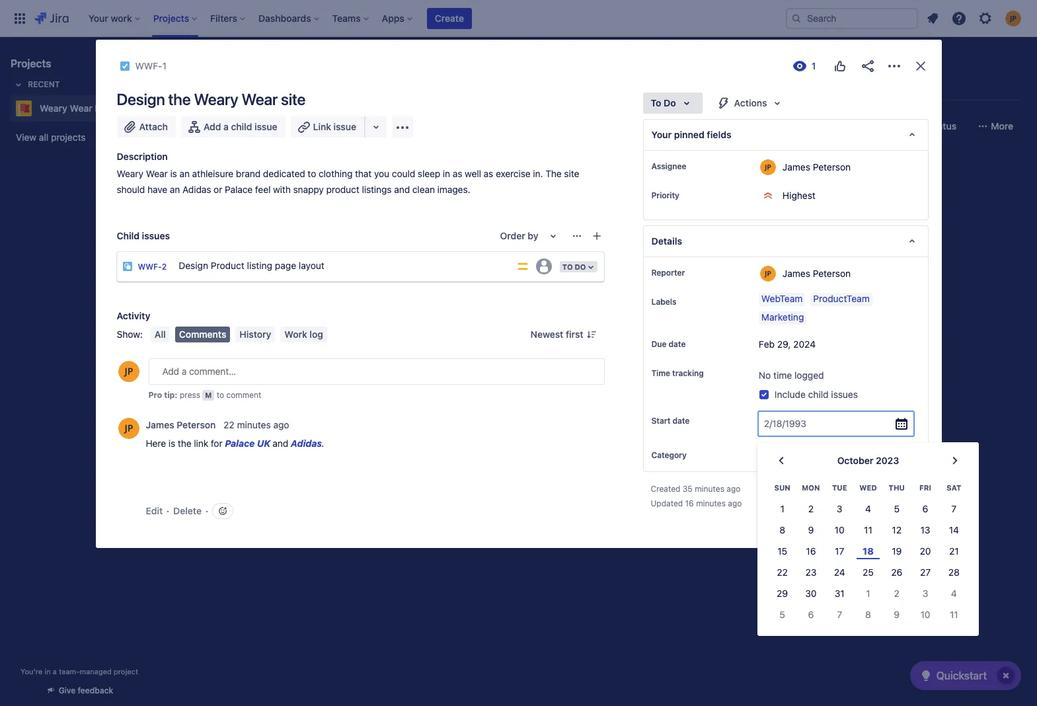 Task type: describe. For each thing, give the bounding box(es) containing it.
0 horizontal spatial 11 button
[[854, 520, 883, 541]]

date for due date
[[669, 339, 686, 349]]

0 vertical spatial an
[[179, 168, 190, 179]]

weary up add at left top
[[194, 90, 238, 108]]

your pinned fields element
[[643, 119, 929, 151]]

comments
[[179, 329, 226, 340]]

0 vertical spatial 8 button
[[768, 520, 797, 541]]

recent
[[28, 79, 60, 89]]

that
[[355, 168, 372, 179]]

1 vertical spatial 2 button
[[883, 583, 911, 604]]

weary down recent at left top
[[40, 102, 67, 114]]

issue inside button
[[255, 121, 277, 132]]

list link
[[274, 77, 295, 100]]

0 vertical spatial 1 button
[[768, 499, 797, 520]]

2 vertical spatial minutes
[[696, 499, 726, 509]]

actions image
[[886, 58, 902, 74]]

2 vertical spatial peterson
[[177, 419, 216, 431]]

tue
[[832, 483, 847, 492]]

configure
[[870, 485, 913, 496]]

no
[[759, 370, 771, 381]]

quickstart button
[[910, 661, 1021, 690]]

2 vertical spatial ago
[[728, 499, 742, 509]]

1 vertical spatial wwf-
[[138, 262, 162, 272]]

sleep
[[418, 168, 440, 179]]

0 vertical spatial 10 button
[[825, 520, 854, 541]]

2 vertical spatial james
[[146, 419, 174, 431]]

0 vertical spatial design
[[117, 90, 165, 108]]

0 vertical spatial minutes
[[237, 419, 271, 431]]

0 horizontal spatial to do button
[[559, 260, 599, 274]]

you're
[[21, 667, 42, 676]]

1 horizontal spatial 10 button
[[911, 604, 940, 626]]

team-
[[59, 667, 80, 676]]

1 vertical spatial 7 button
[[825, 604, 854, 626]]

project settings
[[673, 83, 742, 94]]

feel
[[255, 184, 271, 195]]

0 vertical spatial to
[[651, 97, 661, 108]]

do inside to do 1
[[207, 164, 219, 173]]

16 inside created 35 minutes ago updated 16 minutes ago
[[685, 499, 694, 509]]

1 horizontal spatial 9 button
[[883, 604, 911, 626]]

30
[[805, 588, 817, 599]]

task image
[[119, 61, 130, 71]]

1 horizontal spatial 4
[[951, 588, 957, 599]]

dismiss quickstart image
[[996, 665, 1017, 686]]

0 vertical spatial ago
[[273, 419, 289, 431]]

2 vertical spatial site
[[289, 198, 304, 209]]

2024
[[793, 338, 816, 350]]

to inside 'description weary wear is an athleisure brand dedicated to clothing that you could sleep in as well as exercise in. the site should have an adidas or palace feel with snappy product listings and clean images.'
[[308, 168, 316, 179]]

close image
[[913, 58, 929, 74]]

0 vertical spatial wwf-1 link
[[135, 58, 167, 74]]

palace inside 'description weary wear is an athleisure brand dedicated to clothing that you could sleep in as well as exercise in. the site should have an adidas or palace feel with snappy product listings and clean images.'
[[225, 184, 253, 195]]

view all projects
[[16, 132, 86, 143]]

1 horizontal spatial 3 button
[[911, 583, 940, 604]]

0 vertical spatial 6
[[923, 503, 928, 515]]

2 for top 2 button
[[808, 503, 814, 515]]

2 palace from the top
[[225, 438, 255, 449]]

Search board text field
[[176, 117, 276, 136]]

board
[[235, 83, 261, 94]]

link
[[313, 121, 331, 132]]

link issue button
[[291, 116, 366, 138]]

1 horizontal spatial adidas
[[291, 438, 322, 449]]

sun
[[774, 483, 791, 492]]

28
[[949, 567, 960, 578]]

highest image
[[311, 280, 321, 291]]

1 vertical spatial 7
[[837, 609, 842, 620]]

0 horizontal spatial create button
[[175, 333, 354, 356]]

2 as from the left
[[484, 168, 493, 179]]

order by
[[500, 230, 538, 241]]

22 minutes ago
[[224, 419, 289, 431]]

add a child issue
[[204, 121, 277, 132]]

23
[[806, 567, 817, 578]]

view all projects link
[[11, 126, 148, 149]]

5 for the right 5 button
[[894, 503, 900, 515]]

newest first
[[531, 329, 583, 340]]

1 vertical spatial the
[[219, 198, 232, 209]]

should
[[117, 184, 145, 195]]

0 horizontal spatial to
[[217, 390, 224, 400]]

0 vertical spatial 8
[[780, 524, 785, 536]]

0 horizontal spatial create
[[196, 338, 226, 350]]

james peterson for details
[[783, 267, 851, 279]]

row containing 1
[[768, 499, 968, 520]]

task image
[[186, 280, 197, 291]]

weary wear fashion link
[[11, 95, 143, 122]]

product
[[326, 184, 359, 195]]

well
[[465, 168, 481, 179]]

snappy
[[293, 184, 324, 195]]

1 vertical spatial in
[[45, 667, 51, 676]]

29 february 2024 image
[[189, 260, 200, 271]]

first
[[566, 329, 583, 340]]

thu
[[889, 483, 905, 492]]

child inside button
[[231, 121, 252, 132]]

peterson for details
[[813, 267, 851, 279]]

include child issues
[[775, 389, 858, 400]]

1 vertical spatial a
[[53, 667, 57, 676]]

time tracking pin to top image
[[707, 368, 717, 379]]

october 2023
[[837, 455, 899, 466]]

1 horizontal spatial 5 button
[[883, 499, 911, 520]]

wear up add a child issue
[[242, 90, 278, 108]]

reporter
[[652, 268, 685, 278]]

17 button
[[825, 541, 854, 562]]

show:
[[117, 329, 143, 340]]

link web pages and more image
[[368, 119, 384, 135]]

delete button
[[173, 504, 202, 518]]

none
[[759, 450, 782, 461]]

and adidas .
[[273, 438, 325, 449]]

1 vertical spatial wwf-1 link
[[202, 280, 230, 291]]

give feedback button
[[37, 680, 121, 701]]

weary wear fashion
[[40, 102, 129, 114]]

0 vertical spatial james peterson image
[[311, 116, 332, 137]]

created 35 minutes ago updated 16 minutes ago
[[651, 484, 742, 509]]

feb 29, 2024
[[759, 338, 816, 350]]

0 vertical spatial to do button
[[643, 93, 703, 114]]

activity
[[117, 310, 150, 321]]

1 vertical spatial minutes
[[695, 484, 725, 494]]

logged
[[795, 370, 824, 381]]

0 horizontal spatial 9
[[808, 524, 814, 536]]

wwf- for top wwf-1 link
[[135, 60, 162, 71]]

wear down with
[[264, 198, 286, 209]]

james peterson for your pinned fields
[[783, 161, 851, 172]]

wwf-1 for the bottommost wwf-1 link
[[202, 281, 230, 291]]

0 vertical spatial the
[[168, 90, 191, 108]]

pinned
[[674, 129, 705, 140]]

design product listing page layout link
[[173, 253, 511, 280]]

history
[[240, 329, 271, 340]]

list
[[276, 83, 292, 94]]

1 horizontal spatial 8
[[865, 609, 871, 620]]

25
[[863, 567, 874, 578]]

in.
[[533, 168, 543, 179]]

29,
[[777, 338, 791, 350]]

have
[[147, 184, 167, 195]]

0 vertical spatial site
[[281, 90, 306, 108]]

could
[[392, 168, 415, 179]]

priority unpin image
[[682, 190, 693, 201]]

1 down sun
[[780, 503, 785, 515]]

give feedback
[[59, 686, 113, 695]]

all
[[39, 132, 48, 143]]

newest first button
[[523, 327, 605, 342]]

edit button
[[146, 504, 163, 518]]

sat
[[947, 483, 961, 492]]

adidas inside 'description weary wear is an athleisure brand dedicated to clothing that you could sleep in as well as exercise in. the site should have an adidas or palace feel with snappy product listings and clean images.'
[[182, 184, 211, 195]]

29 february 2024 image
[[189, 260, 200, 271]]

31
[[835, 588, 845, 599]]

priority: medium image
[[516, 260, 529, 273]]

0 vertical spatial 6 button
[[911, 499, 940, 520]]

1 horizontal spatial 3
[[923, 588, 928, 599]]

design the weary wear site inside design the weary wear site dialog
[[117, 90, 306, 108]]

add a child issue button
[[181, 116, 285, 138]]

1 vertical spatial child
[[808, 389, 829, 400]]

0 vertical spatial 2
[[162, 262, 167, 272]]

11 for the leftmost 11 button
[[864, 524, 873, 536]]

1 vertical spatial james peterson image
[[325, 278, 341, 294]]

check image
[[918, 668, 934, 684]]

2 for bottommost 2 button
[[894, 588, 900, 599]]

view
[[16, 132, 36, 143]]

1 vertical spatial design
[[186, 198, 216, 209]]

is inside 'description weary wear is an athleisure brand dedicated to clothing that you could sleep in as well as exercise in. the site should have an adidas or palace feel with snappy product listings and clean images.'
[[170, 168, 177, 179]]

1 vertical spatial 4 button
[[940, 583, 968, 604]]

weary inside 'description weary wear is an athleisure brand dedicated to clothing that you could sleep in as well as exercise in. the site should have an adidas or palace feel with snappy product listings and clean images.'
[[117, 168, 143, 179]]

projects
[[51, 132, 86, 143]]

add app image
[[395, 119, 411, 135]]

1 horizontal spatial 9
[[894, 609, 900, 620]]

1 horizontal spatial to
[[562, 262, 573, 271]]

14 button
[[940, 520, 968, 541]]

layout
[[299, 260, 324, 271]]

2 vertical spatial do
[[575, 262, 586, 271]]

the
[[546, 168, 562, 179]]

1 left brand
[[224, 163, 228, 174]]

add people image
[[340, 118, 356, 134]]

m
[[205, 391, 212, 399]]

all
[[155, 329, 166, 340]]

james for your pinned fields
[[783, 161, 810, 172]]

1 vertical spatial ago
[[727, 484, 741, 494]]

work log
[[285, 329, 323, 340]]

2 vertical spatial the
[[178, 438, 191, 449]]

search image
[[791, 13, 802, 23]]

time tracking
[[652, 368, 704, 378]]

issue actions image
[[572, 231, 582, 241]]

0 vertical spatial 7
[[952, 503, 957, 515]]

1 horizontal spatial to do
[[651, 97, 676, 108]]

1 down product
[[227, 281, 230, 291]]

productteam
[[813, 293, 870, 304]]

copy link to issue image
[[164, 60, 175, 71]]

1 horizontal spatial 8 button
[[854, 604, 883, 626]]

create button inside primary element
[[427, 8, 472, 29]]

0 horizontal spatial and
[[273, 438, 288, 449]]

peterson for your pinned fields
[[813, 161, 851, 172]]

0 horizontal spatial 4 button
[[854, 499, 883, 520]]

assignee unpin image
[[689, 161, 700, 172]]

adidas link
[[291, 438, 322, 449]]

details element
[[643, 225, 929, 257]]

0 vertical spatial feb
[[211, 261, 225, 270]]

10 for top 10 button
[[835, 524, 845, 536]]



Task type: locate. For each thing, give the bounding box(es) containing it.
0 horizontal spatial 1 button
[[768, 499, 797, 520]]

2 horizontal spatial do
[[664, 97, 676, 108]]

Add a comment… field
[[148, 358, 605, 385]]

wwf-2 link
[[138, 262, 167, 272]]

4 down wed
[[865, 503, 871, 515]]

1 button down sun
[[768, 499, 797, 520]]

child right add at left top
[[231, 121, 252, 132]]

in right you're
[[45, 667, 51, 676]]

29 inside button
[[777, 588, 788, 599]]

wwf-1 right task image
[[135, 60, 167, 71]]

marketing link
[[759, 311, 807, 325]]

3 down tue at the right of the page
[[837, 503, 843, 515]]

5 row from the top
[[768, 562, 968, 583]]

7 button
[[940, 499, 968, 520], [825, 604, 854, 626]]

minutes up the palace uk link on the left bottom
[[237, 419, 271, 431]]

0 horizontal spatial to
[[195, 164, 205, 173]]

october 2023 grid
[[768, 477, 968, 626]]

page
[[275, 260, 296, 271]]

is left to do 1
[[170, 168, 177, 179]]

do down issue actions image
[[575, 262, 586, 271]]

4 row from the top
[[768, 541, 968, 562]]

tab list containing board
[[167, 77, 1029, 100]]

design
[[117, 90, 165, 108], [186, 198, 216, 209], [179, 260, 208, 271]]

0 vertical spatial 2 button
[[797, 499, 825, 520]]

29 for 29 feb
[[200, 261, 209, 270]]

wwf- left copy link to issue icon
[[135, 60, 162, 71]]

3 button down tue at the right of the page
[[825, 499, 854, 520]]

reporter pin to top image
[[688, 268, 698, 278]]

wwf- for the bottommost wwf-1 link
[[202, 281, 227, 291]]

site right the
[[564, 168, 579, 179]]

22 up the palace uk link on the left bottom
[[224, 419, 234, 431]]

0 vertical spatial james peterson
[[783, 161, 851, 172]]

create banner
[[0, 0, 1037, 37]]

0 vertical spatial child
[[231, 121, 252, 132]]

0 vertical spatial 9
[[808, 524, 814, 536]]

feb inside design the weary wear site dialog
[[759, 338, 775, 350]]

0 vertical spatial do
[[664, 97, 676, 108]]

previous month, september 2023 image
[[773, 453, 789, 469]]

attach
[[139, 121, 168, 132]]

row containing 8
[[768, 520, 968, 541]]

productteam link
[[811, 293, 872, 306]]

1 horizontal spatial create button
[[427, 8, 472, 29]]

0 horizontal spatial to do
[[562, 262, 586, 271]]

7 button up 14
[[940, 499, 968, 520]]

copy link to comment image
[[292, 419, 302, 430]]

with
[[273, 184, 291, 195]]

delete
[[173, 505, 202, 516]]

wwf-1 link down 29 feb
[[202, 280, 230, 291]]

row down the october 2023
[[768, 477, 968, 499]]

menu bar inside design the weary wear site dialog
[[148, 327, 330, 342]]

order by button
[[492, 225, 569, 247]]

wear
[[242, 90, 278, 108], [70, 102, 92, 114], [146, 168, 168, 179], [264, 198, 286, 209]]

date
[[669, 339, 686, 349], [673, 416, 690, 426]]

0 vertical spatial 29
[[200, 261, 209, 270]]

10 for rightmost 10 button
[[921, 609, 931, 620]]

site down the 'snappy'
[[289, 198, 304, 209]]

16 down 35
[[685, 499, 694, 509]]

collapse recent projects image
[[11, 77, 26, 93]]

1 vertical spatial create
[[196, 338, 226, 350]]

1 horizontal spatial wwf-1
[[202, 281, 230, 291]]

james
[[783, 161, 810, 172], [783, 267, 810, 279], [146, 419, 174, 431]]

1 vertical spatial 11 button
[[940, 604, 968, 626]]

images.
[[437, 184, 470, 195]]

7 down 31 button at the right bottom of page
[[837, 609, 842, 620]]

1 button down 25
[[854, 583, 883, 604]]

0 horizontal spatial issues
[[142, 230, 170, 241]]

time
[[774, 370, 792, 381]]

date right due
[[669, 339, 686, 349]]

1 horizontal spatial 1 button
[[854, 583, 883, 604]]

5 button down 22 button
[[768, 604, 797, 626]]

16 inside button
[[806, 546, 816, 557]]

2 left 29 february 2024 icon
[[162, 262, 167, 272]]

all button
[[151, 327, 170, 342]]

design the weary wear site dialog
[[96, 40, 979, 636]]

unassigned image
[[536, 258, 552, 274]]

4
[[865, 503, 871, 515], [951, 588, 957, 599]]

product
[[211, 260, 244, 271]]

row containing 29
[[768, 583, 968, 604]]

date for start date
[[673, 416, 690, 426]]

1 vertical spatial to do
[[562, 262, 586, 271]]

an right have
[[170, 184, 180, 195]]

or
[[214, 184, 222, 195]]

tracking
[[672, 368, 704, 378]]

wwf-2
[[138, 262, 167, 272]]

summary
[[177, 83, 219, 94]]

1 horizontal spatial and
[[394, 184, 410, 195]]

is right here
[[168, 438, 175, 449]]

and down could on the top of the page
[[394, 184, 410, 195]]

3 down 27 "button"
[[923, 588, 928, 599]]

wear inside 'description weary wear is an athleisure brand dedicated to clothing that you could sleep in as well as exercise in. the site should have an adidas or palace feel with snappy product listings and clean images.'
[[146, 168, 168, 179]]

adidas down copy link to comment "icon"
[[291, 438, 322, 449]]

22 for 22
[[777, 567, 788, 578]]

1 horizontal spatial in
[[443, 168, 450, 179]]

design up task icon
[[179, 260, 208, 271]]

to right m
[[217, 390, 224, 400]]

wwf-1 for top wwf-1 link
[[135, 60, 167, 71]]

1 vertical spatial 4
[[951, 588, 957, 599]]

1 horizontal spatial 7 button
[[940, 499, 968, 520]]

wwf-1 inside design the weary wear site dialog
[[135, 60, 167, 71]]

0 vertical spatial 7 button
[[940, 499, 968, 520]]

6 button down 30
[[797, 604, 825, 626]]

14
[[949, 524, 959, 536]]

webteam link
[[759, 293, 805, 306]]

0 horizontal spatial 2
[[162, 262, 167, 272]]

wwf-1 link
[[135, 58, 167, 74], [202, 280, 230, 291]]

minutes right updated at the right of page
[[696, 499, 726, 509]]

0 vertical spatial james
[[783, 161, 810, 172]]

create child image
[[591, 231, 602, 241]]

add reaction image
[[218, 506, 228, 516]]

minutes right 35
[[695, 484, 725, 494]]

22 for 22 minutes ago
[[224, 419, 234, 431]]

1 vertical spatial adidas
[[291, 438, 322, 449]]

4 down 28 button on the right bottom of page
[[951, 588, 957, 599]]

5 down configure on the right bottom
[[894, 503, 900, 515]]

2 vertical spatial james peterson
[[146, 419, 216, 431]]

the down copy link to issue icon
[[168, 90, 191, 108]]

1 horizontal spatial wwf-1 link
[[202, 280, 230, 291]]

create inside primary element
[[435, 12, 464, 23]]

11 up '18'
[[864, 524, 873, 536]]

menu bar
[[148, 327, 330, 342]]

0 vertical spatial 11 button
[[854, 520, 883, 541]]

your pinned fields
[[652, 129, 732, 140]]

8 button up 15
[[768, 520, 797, 541]]

31 button
[[825, 583, 854, 604]]

row containing 5
[[768, 604, 968, 626]]

0 vertical spatial 5
[[894, 503, 900, 515]]

0 horizontal spatial do
[[207, 164, 219, 173]]

9 down 26 button
[[894, 609, 900, 620]]

row
[[768, 477, 968, 499], [768, 499, 968, 520], [768, 520, 968, 541], [768, 541, 968, 562], [768, 562, 968, 583], [768, 583, 968, 604], [768, 604, 968, 626]]

and inside 'description weary wear is an athleisure brand dedicated to clothing that you could sleep in as well as exercise in. the site should have an adidas or palace feel with snappy product listings and clean images.'
[[394, 184, 410, 195]]

share image
[[860, 58, 876, 74]]

12
[[892, 524, 902, 536]]

to
[[651, 97, 661, 108], [195, 164, 205, 173], [562, 262, 573, 271]]

6 button
[[911, 499, 940, 520], [797, 604, 825, 626]]

0 vertical spatial 3 button
[[825, 499, 854, 520]]

james peterson up highest
[[783, 161, 851, 172]]

updated
[[651, 499, 683, 509]]

1 button
[[768, 499, 797, 520], [854, 583, 883, 604]]

a inside button
[[224, 121, 229, 132]]

issue inside button
[[334, 121, 356, 132]]

design up attach button
[[117, 90, 165, 108]]

10 button up '17'
[[825, 520, 854, 541]]

create
[[435, 12, 464, 23], [196, 338, 226, 350]]

you're in a team-managed project
[[21, 667, 138, 676]]

11 for bottommost 11 button
[[950, 609, 958, 620]]

to do button down issue actions image
[[559, 260, 599, 274]]

0 horizontal spatial 5 button
[[768, 604, 797, 626]]

james up here
[[146, 419, 174, 431]]

1 vertical spatial 1 button
[[854, 583, 883, 604]]

profile image of james peterson image
[[118, 361, 139, 382]]

0 vertical spatial palace
[[225, 184, 253, 195]]

1 right task image
[[162, 60, 167, 71]]

0 vertical spatial date
[[669, 339, 686, 349]]

to do
[[651, 97, 676, 108], [562, 262, 586, 271]]

uk
[[257, 438, 270, 449]]

to
[[308, 168, 316, 179], [217, 390, 224, 400]]

10 down 27 "button"
[[921, 609, 931, 620]]

1 down 25 button on the right bottom
[[866, 588, 870, 599]]

menu bar containing all
[[148, 327, 330, 342]]

28 button
[[940, 562, 968, 583]]

to do 1
[[195, 163, 228, 174]]

5 for the leftmost 5 button
[[780, 609, 785, 620]]

7 up 14
[[952, 503, 957, 515]]

to down add at left top
[[195, 164, 205, 173]]

21
[[949, 546, 959, 557]]

row group containing 1
[[768, 499, 968, 626]]

1 horizontal spatial as
[[484, 168, 493, 179]]

0 horizontal spatial wwf-1 link
[[135, 58, 167, 74]]

link issue
[[313, 121, 356, 132]]

peterson up productteam at the right top of the page
[[813, 267, 851, 279]]

created
[[651, 484, 681, 494]]

0 vertical spatial 9 button
[[797, 520, 825, 541]]

project
[[114, 667, 138, 676]]

design the weary wear site down feel at the left of page
[[186, 198, 304, 209]]

3 row from the top
[[768, 520, 968, 541]]

1 palace from the top
[[225, 184, 253, 195]]

0 vertical spatial 3
[[837, 503, 843, 515]]

issues
[[142, 230, 170, 241], [831, 389, 858, 400]]

by
[[528, 230, 538, 241]]

james peterson image
[[311, 116, 332, 137], [325, 278, 341, 294]]

james peterson image right the "highest" image
[[325, 278, 341, 294]]

primary element
[[8, 0, 786, 37]]

22
[[224, 419, 234, 431], [777, 567, 788, 578]]

weary down feel at the left of page
[[235, 198, 262, 209]]

james for details
[[783, 267, 810, 279]]

in
[[381, 164, 389, 173]]

wear up "view all projects" link
[[70, 102, 92, 114]]

wwf-
[[135, 60, 162, 71], [138, 262, 162, 272], [202, 281, 227, 291]]

22 inside 22 button
[[777, 567, 788, 578]]

do down project
[[664, 97, 676, 108]]

the down or
[[219, 198, 232, 209]]

row up '18'
[[768, 520, 968, 541]]

19 button
[[883, 541, 911, 562]]

0 vertical spatial in
[[443, 168, 450, 179]]

wwf-1 down 29 feb
[[202, 281, 230, 291]]

2 button down 26
[[883, 583, 911, 604]]

1 row from the top
[[768, 477, 968, 499]]

0 horizontal spatial 22
[[224, 419, 234, 431]]

brand
[[236, 168, 261, 179]]

site
[[281, 90, 306, 108], [564, 168, 579, 179], [289, 198, 304, 209]]

create button
[[427, 8, 472, 29], [175, 333, 354, 356]]

18
[[863, 546, 874, 557]]

james peterson up link
[[146, 419, 216, 431]]

to do right unassigned "icon"
[[562, 262, 586, 271]]

29 button
[[768, 583, 797, 604]]

7 row from the top
[[768, 604, 968, 626]]

wwf- right the issue type: sub-task 'image'
[[138, 262, 162, 272]]

1 vertical spatial date
[[673, 416, 690, 426]]

24
[[834, 567, 845, 578]]

0 vertical spatial 22
[[224, 419, 234, 431]]

issue right link
[[334, 121, 356, 132]]

a right add at left top
[[224, 121, 229, 132]]

1 vertical spatial palace
[[225, 438, 255, 449]]

1 horizontal spatial 2 button
[[883, 583, 911, 604]]

design inside 'link'
[[179, 260, 208, 271]]

5 down 29 button
[[780, 609, 785, 620]]

1 horizontal spatial 7
[[952, 503, 957, 515]]

0 horizontal spatial 3 button
[[825, 499, 854, 520]]

2 row from the top
[[768, 499, 968, 520]]

newest
[[531, 329, 563, 340]]

wear up have
[[146, 168, 168, 179]]

1 vertical spatial 22
[[777, 567, 788, 578]]

highest
[[783, 190, 816, 201]]

in up images.
[[443, 168, 450, 179]]

0 vertical spatial 10
[[835, 524, 845, 536]]

row group
[[768, 499, 968, 626]]

0 horizontal spatial 6
[[808, 609, 814, 620]]

0 horizontal spatial 4
[[865, 503, 871, 515]]

to inside to do 1
[[195, 164, 205, 173]]

child
[[231, 121, 252, 132], [808, 389, 829, 400]]

1 vertical spatial 8
[[865, 609, 871, 620]]

0 vertical spatial to do
[[651, 97, 676, 108]]

2 horizontal spatial 2
[[894, 588, 900, 599]]

0 horizontal spatial child
[[231, 121, 252, 132]]

8 up 15
[[780, 524, 785, 536]]

peterson up highest
[[813, 161, 851, 172]]

2023
[[876, 455, 899, 466]]

row containing 22
[[768, 562, 968, 583]]

issue type: sub-task image
[[122, 261, 133, 272]]

time
[[652, 368, 670, 378]]

2 issue from the left
[[334, 121, 356, 132]]

1 as from the left
[[453, 168, 462, 179]]

palace right for
[[225, 438, 255, 449]]

jira image
[[34, 10, 69, 26], [34, 10, 69, 26]]

clothing
[[319, 168, 353, 179]]

1 vertical spatial 2
[[808, 503, 814, 515]]

for
[[211, 438, 223, 449]]

Search field
[[786, 8, 918, 29]]

2
[[162, 262, 167, 272], [808, 503, 814, 515], [894, 588, 900, 599]]

0 vertical spatial is
[[170, 168, 177, 179]]

0 vertical spatial wwf-1
[[135, 60, 167, 71]]

5
[[894, 503, 900, 515], [780, 609, 785, 620]]

10 button down 27 "button"
[[911, 604, 940, 626]]

row down 31
[[768, 604, 968, 626]]

11
[[864, 524, 873, 536], [950, 609, 958, 620]]

1 horizontal spatial 5
[[894, 503, 900, 515]]

1 vertical spatial 10
[[921, 609, 931, 620]]

2 button down the mon
[[797, 499, 825, 520]]

press
[[180, 390, 200, 400]]

newest first image
[[586, 329, 597, 340]]

1 vertical spatial to do button
[[559, 260, 599, 274]]

1 vertical spatial an
[[170, 184, 180, 195]]

feb right 29 february 2024 icon
[[211, 261, 225, 270]]

actions
[[734, 97, 767, 108]]

next month, november 2023 image
[[947, 453, 963, 469]]

assignee
[[652, 161, 686, 171]]

1 vertical spatial 29
[[777, 588, 788, 599]]

29 for 29
[[777, 588, 788, 599]]

0 horizontal spatial 11
[[864, 524, 873, 536]]

1 vertical spatial 3 button
[[911, 583, 940, 604]]

1 vertical spatial is
[[168, 438, 175, 449]]

date right start
[[673, 416, 690, 426]]

to do button up the your
[[643, 93, 703, 114]]

vote options: no one has voted for this issue yet. image
[[832, 58, 848, 74]]

design product listing page layout
[[179, 260, 324, 271]]

6 row from the top
[[768, 583, 968, 604]]

1 horizontal spatial 11
[[950, 609, 958, 620]]

0 vertical spatial peterson
[[813, 161, 851, 172]]

project
[[673, 83, 704, 94]]

james peterson image left add people image
[[311, 116, 332, 137]]

0 horizontal spatial 6 button
[[797, 604, 825, 626]]

projects
[[11, 58, 51, 69]]

the
[[168, 90, 191, 108], [219, 198, 232, 209], [178, 438, 191, 449]]

1 issue from the left
[[255, 121, 277, 132]]

21 button
[[940, 541, 968, 562]]

tab list
[[167, 77, 1029, 100]]

6 down 30 button
[[808, 609, 814, 620]]

listings
[[362, 184, 392, 195]]

weary up the should
[[117, 168, 143, 179]]

here is the link for palace uk
[[146, 438, 270, 449]]

and right uk
[[273, 438, 288, 449]]

adidas left or
[[182, 184, 211, 195]]

a left the team-
[[53, 667, 57, 676]]

0 vertical spatial 4
[[865, 503, 871, 515]]

row containing sun
[[768, 477, 968, 499]]

1 vertical spatial issues
[[831, 389, 858, 400]]

11 button down 28 button on the right bottom of page
[[940, 604, 968, 626]]

19
[[892, 546, 902, 557]]

child down logged
[[808, 389, 829, 400]]

0 horizontal spatial 16
[[685, 499, 694, 509]]

29 left product
[[200, 261, 209, 270]]

in inside 'description weary wear is an athleisure brand dedicated to clothing that you could sleep in as well as exercise in. the site should have an adidas or palace feel with snappy product listings and clean images.'
[[443, 168, 450, 179]]

create column image
[[740, 158, 756, 174]]

progress
[[391, 164, 432, 173]]

row group inside design the weary wear site dialog
[[768, 499, 968, 626]]

to up the your
[[651, 97, 661, 108]]

row containing 15
[[768, 541, 968, 562]]

1 vertical spatial 6
[[808, 609, 814, 620]]

2 down 26 button
[[894, 588, 900, 599]]

0 horizontal spatial 10
[[835, 524, 845, 536]]

1 vertical spatial 11
[[950, 609, 958, 620]]

29 down 22 button
[[777, 588, 788, 599]]

1 vertical spatial design the weary wear site
[[186, 198, 304, 209]]

0 vertical spatial 5 button
[[883, 499, 911, 520]]

as right the well at the top left of page
[[484, 168, 493, 179]]

10 up '17'
[[835, 524, 845, 536]]

actions button
[[708, 93, 794, 114]]

wed
[[860, 483, 877, 492]]

to do down project
[[651, 97, 676, 108]]

8 down 25 button on the right bottom
[[865, 609, 871, 620]]

20 button
[[911, 541, 940, 562]]

29
[[200, 261, 209, 270], [777, 588, 788, 599]]

issue down list 'link'
[[255, 121, 277, 132]]

1 vertical spatial wwf-1
[[202, 281, 230, 291]]

3 button down 27
[[911, 583, 940, 604]]

do up or
[[207, 164, 219, 173]]

site inside 'description weary wear is an athleisure brand dedicated to clothing that you could sleep in as well as exercise in. the site should have an adidas or palace feel with snappy product listings and clean images.'
[[564, 168, 579, 179]]

7 button down 31
[[825, 604, 854, 626]]

wwf-1 link right task image
[[135, 58, 167, 74]]

wwf-1
[[135, 60, 167, 71], [202, 281, 230, 291]]



Task type: vqa. For each thing, say whether or not it's contained in the screenshot.
top an
yes



